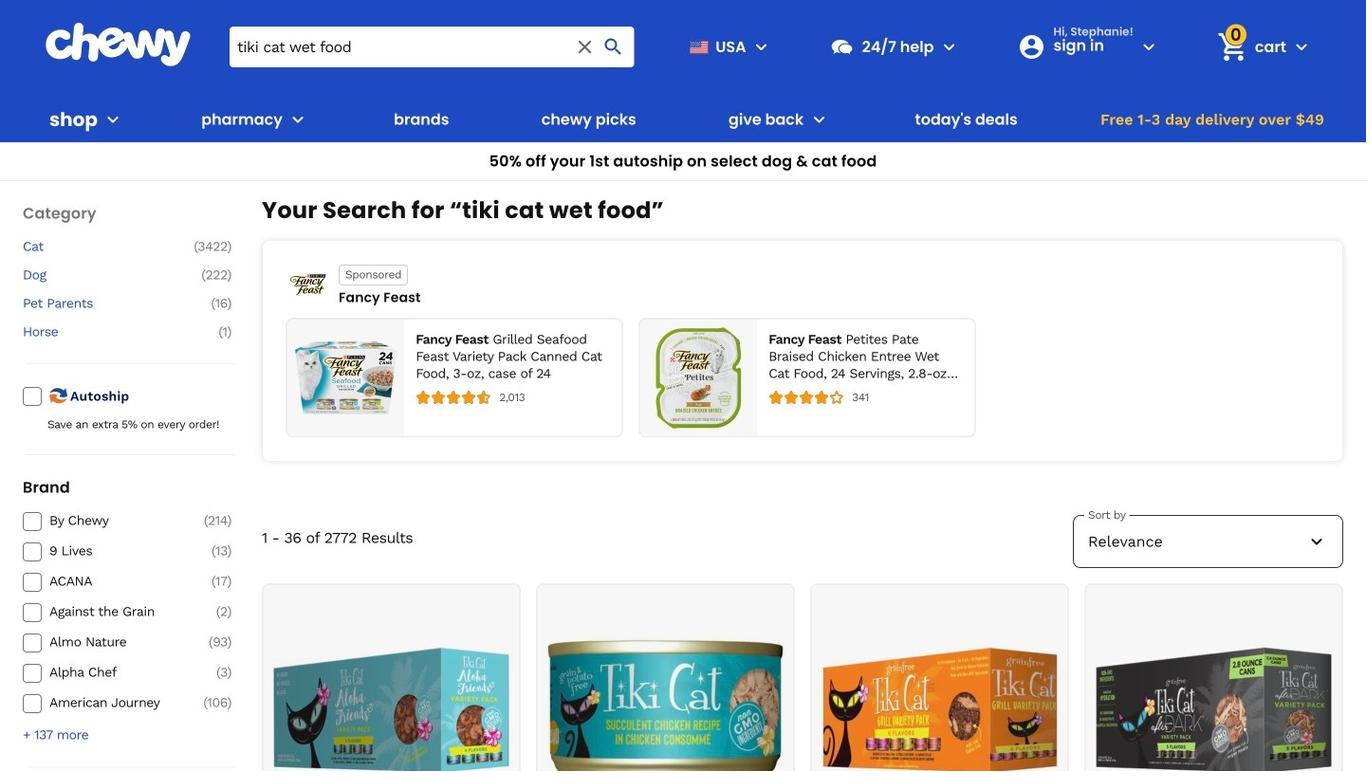 Task type: describe. For each thing, give the bounding box(es) containing it.
delete search image
[[574, 35, 596, 58]]

0 horizontal spatial menu image
[[101, 108, 124, 131]]

site banner
[[0, 0, 1366, 181]]

header image image
[[286, 272, 331, 298]]

give back menu image
[[808, 108, 830, 131]]

pharmacy menu image
[[286, 108, 309, 131]]

chewy support image
[[830, 34, 854, 59]]

tiki cat luau succulent chicken in chicken consomme grain-free canned cat food, 2.8-oz can, case of 12 image
[[548, 593, 783, 771]]

Product search field
[[230, 26, 634, 67]]

help menu image
[[938, 35, 961, 58]]

chewy home image
[[45, 23, 192, 66]]

Search text field
[[230, 26, 634, 67]]

account menu image
[[1137, 35, 1160, 58]]



Task type: locate. For each thing, give the bounding box(es) containing it.
submit search image
[[602, 35, 625, 58]]

tiki cat grill variety pack grain-free canned cat food, 2.8-oz, case of 12 image
[[822, 593, 1057, 771]]

1 vertical spatial menu image
[[101, 108, 124, 131]]

fancy feast grilled seafood feast variety pack canned cat food, 3-oz, case of 24 image
[[295, 327, 397, 429]]

items image
[[1216, 30, 1249, 64]]

cart menu image
[[1290, 35, 1313, 58]]

tiki cat after dark variety pack canned cat food, 2.8-oz, case of 12 image
[[1096, 593, 1332, 771]]

tiki cat aloha friends variety pack grain-free wet cat food, 3-oz can, case of 12 image
[[274, 593, 509, 771]]

list
[[286, 318, 1320, 439]]

menu image left 'chewy support' icon
[[750, 35, 773, 58]]

fancy feast petites pate braised chicken entree wet cat food, 24 servings, 2.8-oz can, case of 12 image
[[648, 327, 750, 429]]

menu image down chewy home image
[[101, 108, 124, 131]]

menu image
[[750, 35, 773, 58], [101, 108, 124, 131]]

0 vertical spatial menu image
[[750, 35, 773, 58]]

1 horizontal spatial menu image
[[750, 35, 773, 58]]



Task type: vqa. For each thing, say whether or not it's contained in the screenshot.
$17.09 First
no



